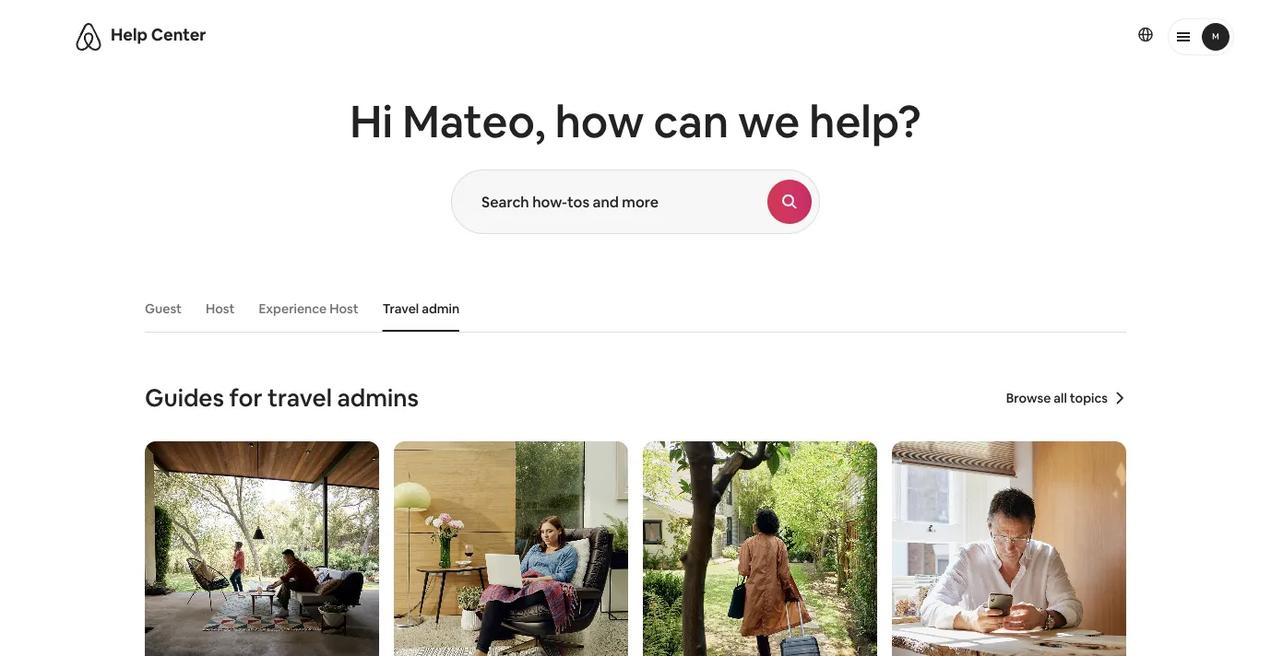 Task type: vqa. For each thing, say whether or not it's contained in the screenshot.
Mateo,
yes



Task type: describe. For each thing, give the bounding box(es) containing it.
experience host
[[259, 301, 358, 317]]

help
[[111, 24, 148, 46]]

help center
[[111, 24, 206, 46]]

travel
[[382, 301, 419, 317]]

browse
[[1006, 390, 1051, 407]]

admin
[[422, 301, 460, 317]]

for
[[229, 383, 262, 414]]

can
[[653, 93, 729, 150]]

browse all topics link
[[1006, 390, 1126, 407]]

a person sitting in a comfortable chair, working on their laptop. image
[[394, 442, 628, 657]]

tab list containing guest
[[136, 286, 1126, 332]]

topics
[[1070, 390, 1108, 407]]

guest
[[145, 301, 182, 317]]

hi mateo, how can we help?
[[350, 93, 921, 150]]

host button
[[196, 291, 244, 327]]

host inside button
[[330, 301, 358, 317]]

experience host button
[[249, 291, 368, 327]]



Task type: locate. For each thing, give the bounding box(es) containing it.
host right guest
[[206, 301, 235, 317]]

Search how-tos and more search field
[[452, 171, 767, 233]]

2 host from the left
[[330, 301, 358, 317]]

1 horizontal spatial host
[[330, 301, 358, 317]]

help?
[[809, 93, 921, 150]]

travel
[[268, 383, 332, 414]]

browse all topics
[[1006, 390, 1108, 407]]

1 host from the left
[[206, 301, 235, 317]]

mateo,
[[402, 93, 546, 150]]

0 horizontal spatial host
[[206, 301, 235, 317]]

help center link
[[111, 24, 206, 46]]

admins
[[337, 383, 419, 414]]

two people on an enclosed patio, one on their laptop, the other on their cell phone. image
[[145, 442, 379, 657]]

how
[[555, 93, 644, 150]]

main navigation menu image
[[1202, 23, 1230, 51]]

travel admin button
[[373, 291, 469, 327]]

host
[[206, 301, 235, 317], [330, 301, 358, 317]]

host inside button
[[206, 301, 235, 317]]

guest button
[[136, 291, 191, 327]]

center
[[151, 24, 206, 46]]

None search field
[[451, 170, 820, 234]]

host right 'experience'
[[330, 301, 358, 317]]

a person sits at a table looking at their cell phone. image
[[892, 442, 1126, 657]]

experience
[[259, 301, 327, 317]]

guides
[[145, 383, 224, 414]]

airbnb homepage image
[[74, 22, 103, 52]]

tab list
[[136, 286, 1126, 332]]

travel admin
[[382, 301, 460, 317]]

we
[[738, 93, 800, 150]]

hi
[[350, 93, 393, 150]]

all
[[1054, 390, 1067, 407]]

a person arrives at their airbnb stay, bringing a suitcase. image
[[643, 442, 877, 657]]

guides for travel admins
[[145, 383, 419, 414]]



